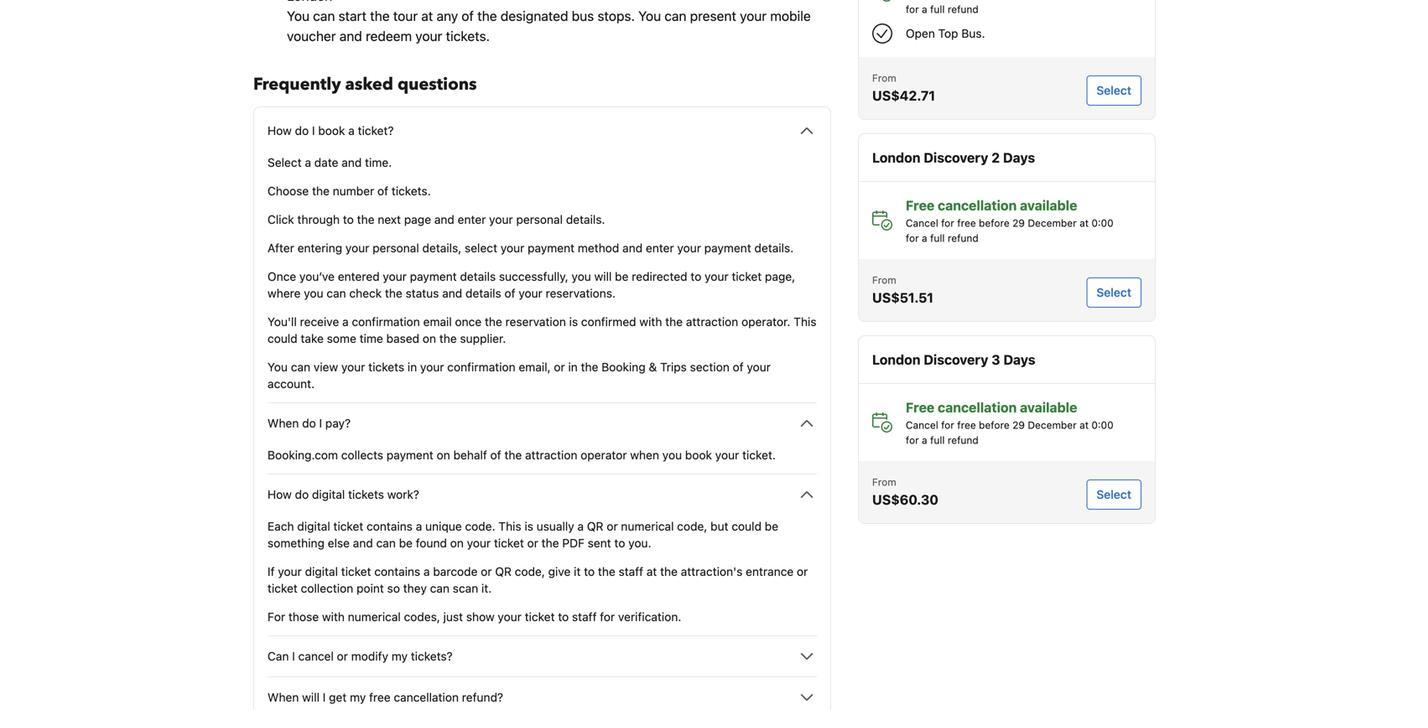 Task type: locate. For each thing, give the bounding box(es) containing it.
those
[[289, 610, 319, 624]]

verification.
[[618, 610, 681, 624]]

available for london discovery 3 days
[[1020, 400, 1077, 416]]

numerical
[[621, 520, 674, 534], [348, 610, 401, 624]]

1 horizontal spatial staff
[[619, 565, 643, 579]]

will left get on the bottom of the page
[[302, 691, 320, 705]]

1 vertical spatial before
[[979, 217, 1010, 229]]

2 horizontal spatial be
[[765, 520, 779, 534]]

free right get on the bottom of the page
[[369, 691, 391, 705]]

cancel
[[906, 0, 939, 0], [906, 217, 939, 229], [906, 419, 939, 431]]

days right 2
[[1003, 150, 1035, 166]]

0 horizontal spatial this
[[499, 520, 521, 534]]

0 vertical spatial is
[[569, 315, 578, 329]]

email,
[[519, 360, 551, 374]]

0 horizontal spatial qr
[[495, 565, 512, 579]]

available
[[1020, 198, 1077, 213], [1020, 400, 1077, 416]]

cancellation for 2
[[938, 198, 1017, 213]]

1 horizontal spatial will
[[594, 270, 612, 284]]

1 refund from the top
[[948, 3, 979, 15]]

2 when from the top
[[268, 691, 299, 705]]

0 horizontal spatial will
[[302, 691, 320, 705]]

is inside you'll receive a confirmation email once the reservation is confirmed with the attraction operator. this could take some time based on the supplier.
[[569, 315, 578, 329]]

0 vertical spatial cancel
[[906, 0, 939, 0]]

where
[[268, 286, 301, 300]]

you inside you can view your tickets in your confirmation email, or in the booking & trips section of your account.
[[268, 360, 288, 374]]

cancellation inside dropdown button
[[394, 691, 459, 705]]

1 vertical spatial you
[[304, 286, 323, 300]]

2 before from the top
[[979, 217, 1010, 229]]

full up open top bus.
[[930, 3, 945, 15]]

your left the mobile
[[740, 8, 767, 24]]

and right status
[[442, 286, 462, 300]]

2 vertical spatial on
[[450, 536, 464, 550]]

when will i get my free cancellation refund?
[[268, 691, 503, 705]]

booking
[[602, 360, 646, 374]]

full up 'from us$60.30'
[[930, 435, 945, 446]]

0 vertical spatial personal
[[516, 213, 563, 227]]

3 december from the top
[[1028, 419, 1077, 431]]

the inside "once you've entered your payment details successfully, you will be redirected to your ticket page, where you can check the status and details of your reservations."
[[385, 286, 403, 300]]

details.
[[566, 213, 605, 227], [755, 241, 794, 255]]

this inside each digital ticket contains a unique code. this is usually a qr or numerical code, but could be something else and can be found on your ticket or the pdf sent to you.
[[499, 520, 521, 534]]

you right when
[[662, 448, 682, 462]]

for
[[941, 0, 955, 0], [906, 3, 919, 15], [941, 217, 955, 229], [906, 232, 919, 244], [941, 419, 955, 431], [906, 435, 919, 446], [600, 610, 615, 624]]

from inside the from us$42.71
[[872, 72, 897, 84]]

1 vertical spatial refund
[[948, 232, 979, 244]]

0 vertical spatial days
[[1003, 150, 1035, 166]]

how
[[268, 124, 292, 138], [268, 488, 292, 502]]

1 horizontal spatial could
[[732, 520, 762, 534]]

or right cancel
[[337, 650, 348, 664]]

1 vertical spatial digital
[[297, 520, 330, 534]]

from inside 'from us$60.30'
[[872, 476, 897, 488]]

frequently asked questions
[[253, 73, 477, 96]]

of
[[462, 8, 474, 24], [378, 184, 388, 198], [505, 286, 515, 300], [733, 360, 744, 374], [490, 448, 501, 462]]

i for book
[[312, 124, 315, 138]]

1 horizontal spatial confirmation
[[447, 360, 516, 374]]

free down london discovery 3 days
[[906, 400, 935, 416]]

1 vertical spatial free
[[906, 400, 935, 416]]

your
[[740, 8, 767, 24], [416, 28, 442, 44], [489, 213, 513, 227], [346, 241, 369, 255], [501, 241, 525, 255], [677, 241, 701, 255], [383, 270, 407, 284], [705, 270, 729, 284], [519, 286, 543, 300], [341, 360, 365, 374], [420, 360, 444, 374], [747, 360, 771, 374], [715, 448, 739, 462], [467, 536, 491, 550], [278, 565, 302, 579], [498, 610, 522, 624]]

0 vertical spatial how
[[268, 124, 292, 138]]

free cancellation available cancel for free before 29 december at 0:00 for a full refund
[[906, 198, 1114, 244], [906, 400, 1114, 446]]

1 before from the top
[[979, 0, 1010, 0]]

29 inside cancel for free before 29 december at 0:00 for a full refund
[[1013, 0, 1025, 0]]

staff inside 'if your digital ticket contains a barcode or qr code, give it to the staff at the attraction's entrance or ticket collection point so they can scan it.'
[[619, 565, 643, 579]]

before for 2
[[979, 217, 1010, 229]]

1 29 from the top
[[1013, 0, 1025, 0]]

1 horizontal spatial be
[[615, 270, 629, 284]]

for left verification.
[[600, 610, 615, 624]]

check
[[349, 286, 382, 300]]

with down collection
[[322, 610, 345, 624]]

a up found
[[416, 520, 422, 534]]

1 discovery from the top
[[924, 150, 989, 166]]

voucher
[[287, 28, 336, 44]]

successfully,
[[499, 270, 569, 284]]

when for when will i get my free cancellation refund?
[[268, 691, 299, 705]]

in down the based
[[408, 360, 417, 374]]

something
[[268, 536, 325, 550]]

a up from us$51.51
[[922, 232, 928, 244]]

1 vertical spatial staff
[[572, 610, 597, 624]]

you up reservations.
[[572, 270, 591, 284]]

is left usually
[[525, 520, 533, 534]]

how for how do digital tickets work?
[[268, 488, 292, 502]]

2 vertical spatial 29
[[1013, 419, 1025, 431]]

0 vertical spatial discovery
[[924, 150, 989, 166]]

be
[[615, 270, 629, 284], [765, 520, 779, 534], [399, 536, 413, 550]]

unique
[[425, 520, 462, 534]]

when
[[268, 417, 299, 430], [268, 691, 299, 705]]

take
[[301, 332, 324, 346]]

attraction
[[686, 315, 738, 329], [525, 448, 578, 462]]

some
[[327, 332, 356, 346]]

0 horizontal spatial is
[[525, 520, 533, 534]]

could right but
[[732, 520, 762, 534]]

a inside cancel for free before 29 december at 0:00 for a full refund
[[922, 3, 928, 15]]

0 horizontal spatial could
[[268, 332, 298, 346]]

3 cancel from the top
[[906, 419, 939, 431]]

tickets. down any
[[446, 28, 490, 44]]

tickets.
[[446, 28, 490, 44], [392, 184, 431, 198]]

frequently
[[253, 73, 341, 96]]

1 horizontal spatial my
[[392, 650, 408, 664]]

digital inside dropdown button
[[312, 488, 345, 502]]

on down unique at the left bottom
[[450, 536, 464, 550]]

can
[[268, 650, 289, 664]]

1 vertical spatial qr
[[495, 565, 512, 579]]

1 how from the top
[[268, 124, 292, 138]]

discovery left 2
[[924, 150, 989, 166]]

your down successfully,
[[519, 286, 543, 300]]

2 vertical spatial be
[[399, 536, 413, 550]]

0 vertical spatial enter
[[458, 213, 486, 227]]

book inside dropdown button
[[318, 124, 345, 138]]

select button for london discovery 3 days
[[1087, 480, 1142, 510]]

can inside each digital ticket contains a unique code. this is usually a qr or numerical code, but could be something else and can be found on your ticket or the pdf sent to you.
[[376, 536, 396, 550]]

2 29 from the top
[[1013, 217, 1025, 229]]

can inside "once you've entered your payment details successfully, you will be redirected to your ticket page, where you can check the status and details of your reservations."
[[327, 286, 346, 300]]

you for voucher
[[287, 8, 310, 24]]

of inside you can start the tour at any of the designated bus stops.    you can present your mobile voucher and redeem your tickets.
[[462, 8, 474, 24]]

questions
[[398, 73, 477, 96]]

be inside "once you've entered your payment details successfully, you will be redirected to your ticket page, where you can check the status and details of your reservations."
[[615, 270, 629, 284]]

of down successfully,
[[505, 286, 515, 300]]

1 vertical spatial contains
[[374, 565, 420, 579]]

days for london discovery 2 days
[[1003, 150, 1035, 166]]

could inside each digital ticket contains a unique code. this is usually a qr or numerical code, but could be something else and can be found on your ticket or the pdf sent to you.
[[732, 520, 762, 534]]

1 horizontal spatial code,
[[677, 520, 707, 534]]

december for london discovery 3 days
[[1028, 419, 1077, 431]]

the left booking
[[581, 360, 598, 374]]

to inside 'if your digital ticket contains a barcode or qr code, give it to the staff at the attraction's entrance or ticket collection point so they can scan it.'
[[584, 565, 595, 579]]

refund down london discovery 3 days
[[948, 435, 979, 446]]

details up the 'once'
[[466, 286, 501, 300]]

2
[[992, 150, 1000, 166]]

29
[[1013, 0, 1025, 0], [1013, 217, 1025, 229], [1013, 419, 1025, 431]]

1 vertical spatial this
[[499, 520, 521, 534]]

2 free cancellation available cancel for free before 29 december at 0:00 for a full refund from the top
[[906, 400, 1114, 446]]

london discovery 3 days
[[872, 352, 1036, 368]]

select a date and time.
[[268, 156, 392, 169]]

is
[[569, 315, 578, 329], [525, 520, 533, 534]]

free for london discovery 2 days
[[906, 198, 935, 213]]

code, left give
[[515, 565, 545, 579]]

is inside each digital ticket contains a unique code. this is usually a qr or numerical code, but could be something else and can be found on your ticket or the pdf sent to you.
[[525, 520, 533, 534]]

1 vertical spatial attraction
[[525, 448, 578, 462]]

cancellation down tickets?
[[394, 691, 459, 705]]

0 vertical spatial staff
[[619, 565, 643, 579]]

you up account.
[[268, 360, 288, 374]]

0 vertical spatial cancellation
[[938, 198, 1017, 213]]

of right behalf
[[490, 448, 501, 462]]

0 vertical spatial will
[[594, 270, 612, 284]]

time.
[[365, 156, 392, 169]]

0 vertical spatial on
[[423, 332, 436, 346]]

behalf
[[453, 448, 487, 462]]

the up redeem on the top left
[[370, 8, 390, 24]]

personal
[[516, 213, 563, 227], [373, 241, 419, 255]]

2 discovery from the top
[[924, 352, 989, 368]]

tickets left work? in the left bottom of the page
[[348, 488, 384, 502]]

in
[[408, 360, 417, 374], [568, 360, 578, 374]]

1 vertical spatial london
[[872, 352, 921, 368]]

for
[[268, 610, 285, 624]]

1 vertical spatial personal
[[373, 241, 419, 255]]

to left the you.
[[614, 536, 625, 550]]

cancellation down 2
[[938, 198, 1017, 213]]

cancellation down '3' at right
[[938, 400, 1017, 416]]

2 select button from the top
[[1087, 278, 1142, 308]]

click
[[268, 213, 294, 227]]

open
[[906, 26, 935, 40]]

when for when do i pay?
[[268, 417, 299, 430]]

you down you've
[[304, 286, 323, 300]]

2 vertical spatial do
[[295, 488, 309, 502]]

0 horizontal spatial personal
[[373, 241, 419, 255]]

will
[[594, 270, 612, 284], [302, 691, 320, 705]]

can down barcode
[[430, 582, 450, 596]]

my right get on the bottom of the page
[[350, 691, 366, 705]]

tickets. inside how do i book a ticket? element
[[392, 184, 431, 198]]

for down london discovery 2 days
[[941, 217, 955, 229]]

with inside how do digital tickets work? 'element'
[[322, 610, 345, 624]]

1 vertical spatial do
[[302, 417, 316, 430]]

1 select button from the top
[[1087, 76, 1142, 106]]

3 from from the top
[[872, 476, 897, 488]]

my right the modify
[[392, 650, 408, 664]]

payment up status
[[410, 270, 457, 284]]

confirmation up time
[[352, 315, 420, 329]]

3 0:00 from the top
[[1092, 419, 1114, 431]]

1 vertical spatial how
[[268, 488, 292, 502]]

qr inside each digital ticket contains a unique code. this is usually a qr or numerical code, but could be something else and can be found on your ticket or the pdf sent to you.
[[587, 520, 604, 534]]

pdf
[[562, 536, 585, 550]]

0 vertical spatial refund
[[948, 3, 979, 15]]

for those with numerical codes, just show your ticket to staff for verification.
[[268, 610, 681, 624]]

confirmation inside you can view your tickets in your confirmation email, or in the booking & trips section of your account.
[[447, 360, 516, 374]]

0 vertical spatial do
[[295, 124, 309, 138]]

from up us$42.71
[[872, 72, 897, 84]]

a
[[922, 3, 928, 15], [348, 124, 355, 138], [305, 156, 311, 169], [922, 232, 928, 244], [342, 315, 349, 329], [922, 435, 928, 446], [416, 520, 422, 534], [578, 520, 584, 534], [424, 565, 430, 579]]

discovery for 3
[[924, 352, 989, 368]]

free cancellation available cancel for free before 29 december at 0:00 for a full refund down 2
[[906, 198, 1114, 244]]

how do digital tickets work?
[[268, 488, 419, 502]]

1 horizontal spatial tickets.
[[446, 28, 490, 44]]

you up voucher
[[287, 8, 310, 24]]

qr
[[587, 520, 604, 534], [495, 565, 512, 579]]

from up us$60.30
[[872, 476, 897, 488]]

after entering your personal details, select your payment method and enter your payment details.
[[268, 241, 794, 255]]

0 vertical spatial available
[[1020, 198, 1077, 213]]

2 free from the top
[[906, 400, 935, 416]]

and inside each digital ticket contains a unique code. this is usually a qr or numerical code, but could be something else and can be found on your ticket or the pdf sent to you.
[[353, 536, 373, 550]]

0 horizontal spatial tickets.
[[392, 184, 431, 198]]

3 select button from the top
[[1087, 480, 1142, 510]]

0 horizontal spatial in
[[408, 360, 417, 374]]

london down us$51.51
[[872, 352, 921, 368]]

digital up something
[[297, 520, 330, 534]]

0 vertical spatial confirmation
[[352, 315, 420, 329]]

digital inside 'if your digital ticket contains a barcode or qr code, give it to the staff at the attraction's entrance or ticket collection point so they can scan it.'
[[305, 565, 338, 579]]

entrance
[[746, 565, 794, 579]]

i inside dropdown button
[[323, 691, 326, 705]]

0 vertical spatial numerical
[[621, 520, 674, 534]]

0 vertical spatial be
[[615, 270, 629, 284]]

0 horizontal spatial my
[[350, 691, 366, 705]]

2 how from the top
[[268, 488, 292, 502]]

ticket down 'if your digital ticket contains a barcode or qr code, give it to the staff at the attraction's entrance or ticket collection point so they can scan it.'
[[525, 610, 555, 624]]

you
[[572, 270, 591, 284], [304, 286, 323, 300], [662, 448, 682, 462]]

1 horizontal spatial you
[[572, 270, 591, 284]]

reservations.
[[546, 286, 616, 300]]

on
[[423, 332, 436, 346], [437, 448, 450, 462], [450, 536, 464, 550]]

1 vertical spatial from
[[872, 274, 897, 286]]

0 vertical spatial you
[[572, 270, 591, 284]]

1 vertical spatial december
[[1028, 217, 1077, 229]]

qr inside 'if your digital ticket contains a barcode or qr code, give it to the staff at the attraction's entrance or ticket collection point so they can scan it.'
[[495, 565, 512, 579]]

i right can
[[292, 650, 295, 664]]

can inside 'if your digital ticket contains a barcode or qr code, give it to the staff at the attraction's entrance or ticket collection point so they can scan it.'
[[430, 582, 450, 596]]

2 0:00 from the top
[[1092, 217, 1114, 229]]

2 vertical spatial refund
[[948, 435, 979, 446]]

can
[[313, 8, 335, 24], [665, 8, 687, 24], [327, 286, 346, 300], [291, 360, 310, 374], [376, 536, 396, 550], [430, 582, 450, 596]]

london down us$42.71
[[872, 150, 921, 166]]

tour
[[393, 8, 418, 24]]

and down start
[[340, 28, 362, 44]]

is for reservation
[[569, 315, 578, 329]]

2 december from the top
[[1028, 217, 1077, 229]]

1 vertical spatial is
[[525, 520, 533, 534]]

payment
[[528, 241, 575, 255], [704, 241, 751, 255], [410, 270, 457, 284], [387, 448, 434, 462]]

the inside each digital ticket contains a unique code. this is usually a qr or numerical code, but could be something else and can be found on your ticket or the pdf sent to you.
[[542, 536, 559, 550]]

code, inside 'if your digital ticket contains a barcode or qr code, give it to the staff at the attraction's entrance or ticket collection point so they can scan it.'
[[515, 565, 545, 579]]

tickets inside dropdown button
[[348, 488, 384, 502]]

1 london from the top
[[872, 150, 921, 166]]

the up supplier.
[[485, 315, 502, 329]]

ticket?
[[358, 124, 394, 138]]

refund up bus.
[[948, 3, 979, 15]]

enter up redirected at the left top of page
[[646, 241, 674, 255]]

1 vertical spatial available
[[1020, 400, 1077, 416]]

1 vertical spatial book
[[685, 448, 712, 462]]

select for us$51.51
[[1097, 286, 1132, 299]]

from up us$51.51
[[872, 274, 897, 286]]

for down london discovery 3 days
[[941, 419, 955, 431]]

1 full from the top
[[930, 3, 945, 15]]

0 vertical spatial book
[[318, 124, 345, 138]]

cancel for free before 29 december at 0:00 for a full refund
[[906, 0, 1114, 15]]

do for book
[[295, 124, 309, 138]]

1 vertical spatial 29
[[1013, 217, 1025, 229]]

0:00 inside cancel for free before 29 december at 0:00 for a full refund
[[1092, 0, 1114, 0]]

0 horizontal spatial attraction
[[525, 448, 578, 462]]

1 vertical spatial tickets
[[348, 488, 384, 502]]

modify
[[351, 650, 388, 664]]

do down booking.com
[[295, 488, 309, 502]]

to inside each digital ticket contains a unique code. this is usually a qr or numerical code, but could be something else and can be found on your ticket or the pdf sent to you.
[[614, 536, 625, 550]]

just
[[443, 610, 463, 624]]

contains inside each digital ticket contains a unique code. this is usually a qr or numerical code, but could be something else and can be found on your ticket or the pdf sent to you.
[[367, 520, 413, 534]]

from inside from us$51.51
[[872, 274, 897, 286]]

1 vertical spatial confirmation
[[447, 360, 516, 374]]

1 vertical spatial when
[[268, 691, 299, 705]]

will up reservations.
[[594, 270, 612, 284]]

1 vertical spatial days
[[1004, 352, 1036, 368]]

when inside dropdown button
[[268, 691, 299, 705]]

cancellation
[[938, 198, 1017, 213], [938, 400, 1017, 416], [394, 691, 459, 705]]

digital down booking.com
[[312, 488, 345, 502]]

1 from from the top
[[872, 72, 897, 84]]

2 refund from the top
[[948, 232, 979, 244]]

qr down each digital ticket contains a unique code. this is usually a qr or numerical code, but could be something else and can be found on your ticket or the pdf sent to you.
[[495, 565, 512, 579]]

1 vertical spatial with
[[322, 610, 345, 624]]

when inside dropdown button
[[268, 417, 299, 430]]

from for us$51.51
[[872, 274, 897, 286]]

1 vertical spatial tickets.
[[392, 184, 431, 198]]

contains up so
[[374, 565, 420, 579]]

when up booking.com
[[268, 417, 299, 430]]

2 cancel from the top
[[906, 217, 939, 229]]

0 vertical spatial with
[[640, 315, 662, 329]]

1 horizontal spatial qr
[[587, 520, 604, 534]]

the inside you can view your tickets in your confirmation email, or in the booking & trips section of your account.
[[581, 360, 598, 374]]

1 vertical spatial cancel
[[906, 217, 939, 229]]

1 when from the top
[[268, 417, 299, 430]]

2 full from the top
[[930, 232, 945, 244]]

refund for 3
[[948, 435, 979, 446]]

you can start the tour at any of the designated bus stops.    you can present your mobile voucher and redeem your tickets.
[[287, 8, 811, 44]]

1 free cancellation available cancel for free before 29 december at 0:00 for a full refund from the top
[[906, 198, 1114, 244]]

code, left but
[[677, 520, 707, 534]]

1 vertical spatial my
[[350, 691, 366, 705]]

found
[[416, 536, 447, 550]]

and
[[340, 28, 362, 44], [342, 156, 362, 169], [434, 213, 455, 227], [623, 241, 643, 255], [442, 286, 462, 300], [353, 536, 373, 550]]

could
[[268, 332, 298, 346], [732, 520, 762, 534]]

0 vertical spatial when
[[268, 417, 299, 430]]

ticket
[[732, 270, 762, 284], [333, 520, 363, 534], [494, 536, 524, 550], [341, 565, 371, 579], [268, 582, 298, 596], [525, 610, 555, 624]]

at inside you can start the tour at any of the designated bus stops.    you can present your mobile voucher and redeem your tickets.
[[421, 8, 433, 24]]

1 horizontal spatial is
[[569, 315, 578, 329]]

is for this
[[525, 520, 533, 534]]

1 cancel from the top
[[906, 0, 939, 0]]

contains down work? in the left bottom of the page
[[367, 520, 413, 534]]

1 vertical spatial cancellation
[[938, 400, 1017, 416]]

2 vertical spatial full
[[930, 435, 945, 446]]

do left pay?
[[302, 417, 316, 430]]

2 horizontal spatial you
[[662, 448, 682, 462]]

ticket down 'if'
[[268, 582, 298, 596]]

1 vertical spatial full
[[930, 232, 945, 244]]

1 free from the top
[[906, 198, 935, 213]]

0 vertical spatial attraction
[[686, 315, 738, 329]]

1 horizontal spatial this
[[794, 315, 817, 329]]

date
[[314, 156, 338, 169]]

3 refund from the top
[[948, 435, 979, 446]]

1 horizontal spatial personal
[[516, 213, 563, 227]]

1 vertical spatial free cancellation available cancel for free before 29 december at 0:00 for a full refund
[[906, 400, 1114, 446]]

0 vertical spatial qr
[[587, 520, 604, 534]]

be left found
[[399, 536, 413, 550]]

be up "entrance"
[[765, 520, 779, 534]]

london discovery 2 days
[[872, 150, 1035, 166]]

booking.com collects payment on behalf of the attraction operator when you book your ticket.
[[268, 448, 776, 462]]

london for london discovery 3 days
[[872, 352, 921, 368]]

when down can
[[268, 691, 299, 705]]

3 29 from the top
[[1013, 419, 1025, 431]]

operator
[[581, 448, 627, 462]]

code, inside each digital ticket contains a unique code. this is usually a qr or numerical code, but could be something else and can be found on your ticket or the pdf sent to you.
[[677, 520, 707, 534]]

staff down the you.
[[619, 565, 643, 579]]

december
[[1028, 0, 1077, 0], [1028, 217, 1077, 229], [1028, 419, 1077, 431]]

on down email
[[423, 332, 436, 346]]

1 available from the top
[[1020, 198, 1077, 213]]

us$42.71
[[872, 88, 936, 104]]

1 horizontal spatial in
[[568, 360, 578, 374]]

on inside you'll receive a confirmation email once the reservation is confirmed with the attraction operator. this could take some time based on the supplier.
[[423, 332, 436, 346]]

1 0:00 from the top
[[1092, 0, 1114, 0]]

2 available from the top
[[1020, 400, 1077, 416]]

select
[[1097, 83, 1132, 97], [268, 156, 302, 169], [1097, 286, 1132, 299], [1097, 488, 1132, 502]]

0 vertical spatial select button
[[1087, 76, 1142, 106]]

could down the you'll
[[268, 332, 298, 346]]

details. up page,
[[755, 241, 794, 255]]

0:00 for london discovery 3 days
[[1092, 419, 1114, 431]]

2 from from the top
[[872, 274, 897, 286]]

1 vertical spatial details.
[[755, 241, 794, 255]]

numerical up the you.
[[621, 520, 674, 534]]

2 london from the top
[[872, 352, 921, 368]]

a up pdf
[[578, 520, 584, 534]]

0 vertical spatial could
[[268, 332, 298, 346]]

is down reservations.
[[569, 315, 578, 329]]

numerical inside each digital ticket contains a unique code. this is usually a qr or numerical code, but could be something else and can be found on your ticket or the pdf sent to you.
[[621, 520, 674, 534]]

i for pay?
[[319, 417, 322, 430]]

2 vertical spatial digital
[[305, 565, 338, 579]]

and right else
[[353, 536, 373, 550]]

a up open
[[922, 3, 928, 15]]

1 horizontal spatial numerical
[[621, 520, 674, 534]]

full up from us$51.51
[[930, 232, 945, 244]]

and right page
[[434, 213, 455, 227]]

full
[[930, 3, 945, 15], [930, 232, 945, 244], [930, 435, 945, 446]]

3 full from the top
[[930, 435, 945, 446]]

at inside cancel for free before 29 december at 0:00 for a full refund
[[1080, 0, 1089, 0]]

a left date
[[305, 156, 311, 169]]

select for us$60.30
[[1097, 488, 1132, 502]]

of down time.
[[378, 184, 388, 198]]

0 horizontal spatial book
[[318, 124, 345, 138]]

1 december from the top
[[1028, 0, 1077, 0]]

1 vertical spatial enter
[[646, 241, 674, 255]]

your up select
[[489, 213, 513, 227]]

2 vertical spatial 0:00
[[1092, 419, 1114, 431]]

3 before from the top
[[979, 419, 1010, 431]]



Task type: vqa. For each thing, say whether or not it's contained in the screenshot.
they on the left bottom of page
yes



Task type: describe. For each thing, give the bounding box(es) containing it.
but
[[711, 520, 729, 534]]

based
[[386, 332, 420, 346]]

1 vertical spatial details
[[466, 286, 501, 300]]

can left present on the top of the page
[[665, 8, 687, 24]]

29 for london discovery 3 days
[[1013, 419, 1025, 431]]

0 horizontal spatial numerical
[[348, 610, 401, 624]]

select
[[465, 241, 497, 255]]

before inside cancel for free before 29 december at 0:00 for a full refund
[[979, 0, 1010, 0]]

do for pay?
[[302, 417, 316, 430]]

or down usually
[[527, 536, 538, 550]]

sent
[[588, 536, 611, 550]]

from us$42.71
[[872, 72, 936, 104]]

any
[[437, 8, 458, 24]]

free down london discovery 3 days
[[957, 419, 976, 431]]

1 vertical spatial be
[[765, 520, 779, 534]]

they
[[403, 582, 427, 596]]

how do digital tickets work? element
[[268, 505, 817, 626]]

a inside 'if your digital ticket contains a barcode or qr code, give it to the staff at the attraction's entrance or ticket collection point so they can scan it.'
[[424, 565, 430, 579]]

your right redirected at the left top of page
[[705, 270, 729, 284]]

status
[[406, 286, 439, 300]]

ticket up else
[[333, 520, 363, 534]]

email
[[423, 315, 452, 329]]

your left ticket.
[[715, 448, 739, 462]]

you for your
[[268, 360, 288, 374]]

ticket inside "once you've entered your payment details successfully, you will be redirected to your ticket page, where you can check the status and details of your reservations."
[[732, 270, 762, 284]]

attraction inside you'll receive a confirmation email once the reservation is confirmed with the attraction operator. this could take some time based on the supplier.
[[686, 315, 738, 329]]

for up top at the right of the page
[[941, 0, 955, 0]]

view
[[314, 360, 338, 374]]

next
[[378, 213, 401, 227]]

this inside you'll receive a confirmation email once the reservation is confirmed with the attraction operator. this could take some time based on the supplier.
[[794, 315, 817, 329]]

to down choose the number of tickets.
[[343, 213, 354, 227]]

tickets. inside you can start the tour at any of the designated bus stops.    you can present your mobile voucher and redeem your tickets.
[[446, 28, 490, 44]]

from for us$42.71
[[872, 72, 897, 84]]

free inside cancel for free before 29 december at 0:00 for a full refund
[[957, 0, 976, 0]]

asked
[[345, 73, 393, 96]]

of inside "once you've entered your payment details successfully, you will be redirected to your ticket page, where you can check the status and details of your reservations."
[[505, 286, 515, 300]]

will inside "once you've entered your payment details successfully, you will be redirected to your ticket page, where you can check the status and details of your reservations."
[[594, 270, 612, 284]]

my inside dropdown button
[[350, 691, 366, 705]]

confirmed
[[581, 315, 636, 329]]

usually
[[537, 520, 574, 534]]

the left the 'next'
[[357, 213, 375, 227]]

bus.
[[962, 26, 985, 40]]

when will i get my free cancellation refund? button
[[268, 688, 817, 708]]

the right any
[[477, 8, 497, 24]]

0 vertical spatial details
[[460, 270, 496, 284]]

for up from us$51.51
[[906, 232, 919, 244]]

or inside you can view your tickets in your confirmation email, or in the booking & trips section of your account.
[[554, 360, 565, 374]]

the up trips
[[665, 315, 683, 329]]

for inside how do digital tickets work? 'element'
[[600, 610, 615, 624]]

before for 3
[[979, 419, 1010, 431]]

your down email
[[420, 360, 444, 374]]

you right stops.
[[638, 8, 661, 24]]

0:00 for london discovery 2 days
[[1092, 217, 1114, 229]]

the down email
[[439, 332, 457, 346]]

and inside you can start the tour at any of the designated bus stops.    you can present your mobile voucher and redeem your tickets.
[[340, 28, 362, 44]]

if your digital ticket contains a barcode or qr code, give it to the staff at the attraction's entrance or ticket collection point so they can scan it.
[[268, 565, 808, 596]]

cancel
[[298, 650, 334, 664]]

collects
[[341, 448, 383, 462]]

from for us$60.30
[[872, 476, 897, 488]]

us$51.51
[[872, 290, 934, 306]]

cancel inside cancel for free before 29 december at 0:00 for a full refund
[[906, 0, 939, 0]]

top
[[938, 26, 958, 40]]

&
[[649, 360, 657, 374]]

cancel for london discovery 3 days
[[906, 419, 939, 431]]

your up entered
[[346, 241, 369, 255]]

it
[[574, 565, 581, 579]]

a inside you'll receive a confirmation email once the reservation is confirmed with the attraction operator. this could take some time based on the supplier.
[[342, 315, 349, 329]]

each
[[268, 520, 294, 534]]

payment up work? in the left bottom of the page
[[387, 448, 434, 462]]

ticket down code.
[[494, 536, 524, 550]]

from us$60.30
[[872, 476, 939, 508]]

free down london discovery 2 days
[[957, 217, 976, 229]]

redeem
[[366, 28, 412, 44]]

contains inside 'if your digital ticket contains a barcode or qr code, give it to the staff at the attraction's entrance or ticket collection point so they can scan it.'
[[374, 565, 420, 579]]

payment inside "once you've entered your payment details successfully, you will be redirected to your ticket page, where you can check the status and details of your reservations."
[[410, 270, 457, 284]]

can inside you can view your tickets in your confirmation email, or in the booking & trips section of your account.
[[291, 360, 310, 374]]

0 horizontal spatial enter
[[458, 213, 486, 227]]

for up 'from us$60.30'
[[906, 435, 919, 446]]

the left attraction's
[[660, 565, 678, 579]]

supplier.
[[460, 332, 506, 346]]

free for london discovery 3 days
[[906, 400, 935, 416]]

if
[[268, 565, 275, 579]]

december inside cancel for free before 29 december at 0:00 for a full refund
[[1028, 0, 1077, 0]]

refund for 2
[[948, 232, 979, 244]]

your down any
[[416, 28, 442, 44]]

your right select
[[501, 241, 525, 255]]

once
[[455, 315, 482, 329]]

0 horizontal spatial be
[[399, 536, 413, 550]]

refund inside cancel for free before 29 december at 0:00 for a full refund
[[948, 3, 979, 15]]

free cancellation available cancel for free before 29 december at 0:00 for a full refund for 3
[[906, 400, 1114, 446]]

redirected
[[632, 270, 688, 284]]

select button for london discovery 2 days
[[1087, 278, 1142, 308]]

tickets?
[[411, 650, 453, 664]]

your inside each digital ticket contains a unique code. this is usually a qr or numerical code, but could be something else and can be found on your ticket or the pdf sent to you.
[[467, 536, 491, 550]]

to inside "once you've entered your payment details successfully, you will be redirected to your ticket page, where you can check the status and details of your reservations."
[[691, 270, 702, 284]]

designated
[[501, 8, 568, 24]]

open top bus.
[[906, 26, 985, 40]]

work?
[[387, 488, 419, 502]]

your right view
[[341, 360, 365, 374]]

point
[[357, 582, 384, 596]]

and right date
[[342, 156, 362, 169]]

when do i pay?
[[268, 417, 351, 430]]

and inside "once you've entered your payment details successfully, you will be redirected to your ticket page, where you can check the status and details of your reservations."
[[442, 286, 462, 300]]

the right behalf
[[505, 448, 522, 462]]

your inside 'if your digital ticket contains a barcode or qr code, give it to the staff at the attraction's entrance or ticket collection point so they can scan it.'
[[278, 565, 302, 579]]

or right "entrance"
[[797, 565, 808, 579]]

december for london discovery 2 days
[[1028, 217, 1077, 229]]

and right method
[[623, 241, 643, 255]]

operator.
[[742, 315, 791, 329]]

from us$51.51
[[872, 274, 934, 306]]

you'll
[[268, 315, 297, 329]]

the down sent
[[598, 565, 616, 579]]

digital inside each digital ticket contains a unique code. this is usually a qr or numerical code, but could be something else and can be found on your ticket or the pdf sent to you.
[[297, 520, 330, 534]]

of inside you can view your tickets in your confirmation email, or in the booking & trips section of your account.
[[733, 360, 744, 374]]

digital for do
[[312, 488, 345, 502]]

give
[[548, 565, 571, 579]]

a inside dropdown button
[[348, 124, 355, 138]]

digital for your
[[305, 565, 338, 579]]

i for get
[[323, 691, 326, 705]]

will inside dropdown button
[[302, 691, 320, 705]]

or up sent
[[607, 520, 618, 534]]

could inside you'll receive a confirmation email once the reservation is confirmed with the attraction operator. this could take some time based on the supplier.
[[268, 332, 298, 346]]

for up open
[[906, 3, 919, 15]]

tickets inside you can view your tickets in your confirmation email, or in the booking & trips section of your account.
[[368, 360, 404, 374]]

show
[[466, 610, 495, 624]]

your up status
[[383, 270, 407, 284]]

payment up operator.
[[704, 241, 751, 255]]

how for how do i book a ticket?
[[268, 124, 292, 138]]

how do i book a ticket? element
[[268, 141, 817, 393]]

on inside each digital ticket contains a unique code. this is usually a qr or numerical code, but could be something else and can be found on your ticket or the pdf sent to you.
[[450, 536, 464, 550]]

can i cancel or modify my tickets?
[[268, 650, 453, 664]]

a up 'from us$60.30'
[[922, 435, 928, 446]]

cancel for london discovery 2 days
[[906, 217, 939, 229]]

1 horizontal spatial book
[[685, 448, 712, 462]]

select for us$42.71
[[1097, 83, 1132, 97]]

do for tickets
[[295, 488, 309, 502]]

your right the show
[[498, 610, 522, 624]]

discovery for 2
[[924, 150, 989, 166]]

pay?
[[325, 417, 351, 430]]

the up through
[[312, 184, 330, 198]]

how do i book a ticket?
[[268, 124, 394, 138]]

or up it. on the left bottom of the page
[[481, 565, 492, 579]]

full inside cancel for free before 29 december at 0:00 for a full refund
[[930, 3, 945, 15]]

london for london discovery 2 days
[[872, 150, 921, 166]]

my inside dropdown button
[[392, 650, 408, 664]]

confirmation inside you'll receive a confirmation email once the reservation is confirmed with the attraction operator. this could take some time based on the supplier.
[[352, 315, 420, 329]]

booking.com
[[268, 448, 338, 462]]

can i cancel or modify my tickets? button
[[268, 647, 817, 667]]

us$60.30
[[872, 492, 939, 508]]

method
[[578, 241, 619, 255]]

your up redirected at the left top of page
[[677, 241, 701, 255]]

receive
[[300, 315, 339, 329]]

mobile
[[770, 8, 811, 24]]

scan
[[453, 582, 478, 596]]

after
[[268, 241, 294, 255]]

with inside you'll receive a confirmation email once the reservation is confirmed with the attraction operator. this could take some time based on the supplier.
[[640, 315, 662, 329]]

days for london discovery 3 days
[[1004, 352, 1036, 368]]

you.
[[629, 536, 651, 550]]

1 horizontal spatial details.
[[755, 241, 794, 255]]

code.
[[465, 520, 495, 534]]

ticket up point
[[341, 565, 371, 579]]

section
[[690, 360, 730, 374]]

account.
[[268, 377, 315, 391]]

you can view your tickets in your confirmation email, or in the booking & trips section of your account.
[[268, 360, 771, 391]]

through
[[297, 213, 340, 227]]

number
[[333, 184, 374, 198]]

page
[[404, 213, 431, 227]]

2 vertical spatial you
[[662, 448, 682, 462]]

can up voucher
[[313, 8, 335, 24]]

attraction's
[[681, 565, 743, 579]]

3
[[992, 352, 1000, 368]]

you've
[[299, 270, 335, 284]]

free cancellation available cancel for free before 29 december at 0:00 for a full refund for 2
[[906, 198, 1114, 244]]

29 for london discovery 2 days
[[1013, 217, 1025, 229]]

get
[[329, 691, 347, 705]]

page,
[[765, 270, 795, 284]]

to down 'if your digital ticket contains a barcode or qr code, give it to the staff at the attraction's entrance or ticket collection point so they can scan it.'
[[558, 610, 569, 624]]

0 vertical spatial details.
[[566, 213, 605, 227]]

or inside dropdown button
[[337, 650, 348, 664]]

else
[[328, 536, 350, 550]]

barcode
[[433, 565, 478, 579]]

1 vertical spatial on
[[437, 448, 450, 462]]

cancellation for 3
[[938, 400, 1017, 416]]

full for 3
[[930, 435, 945, 446]]

2 in from the left
[[568, 360, 578, 374]]

full for 2
[[930, 232, 945, 244]]

payment up successfully,
[[528, 241, 575, 255]]

click through to the next page and enter your personal details.
[[268, 213, 605, 227]]

once you've entered your payment details successfully, you will be redirected to your ticket page, where you can check the status and details of your reservations.
[[268, 270, 795, 300]]

available for london discovery 2 days
[[1020, 198, 1077, 213]]

1 in from the left
[[408, 360, 417, 374]]

when
[[630, 448, 659, 462]]

select inside how do i book a ticket? element
[[268, 156, 302, 169]]

1 horizontal spatial enter
[[646, 241, 674, 255]]

present
[[690, 8, 736, 24]]

start
[[339, 8, 367, 24]]

free inside dropdown button
[[369, 691, 391, 705]]

your down operator.
[[747, 360, 771, 374]]

at inside 'if your digital ticket contains a barcode or qr code, give it to the staff at the attraction's entrance or ticket collection point so they can scan it.'
[[647, 565, 657, 579]]

how do i book a ticket? button
[[268, 121, 817, 141]]

bus
[[572, 8, 594, 24]]



